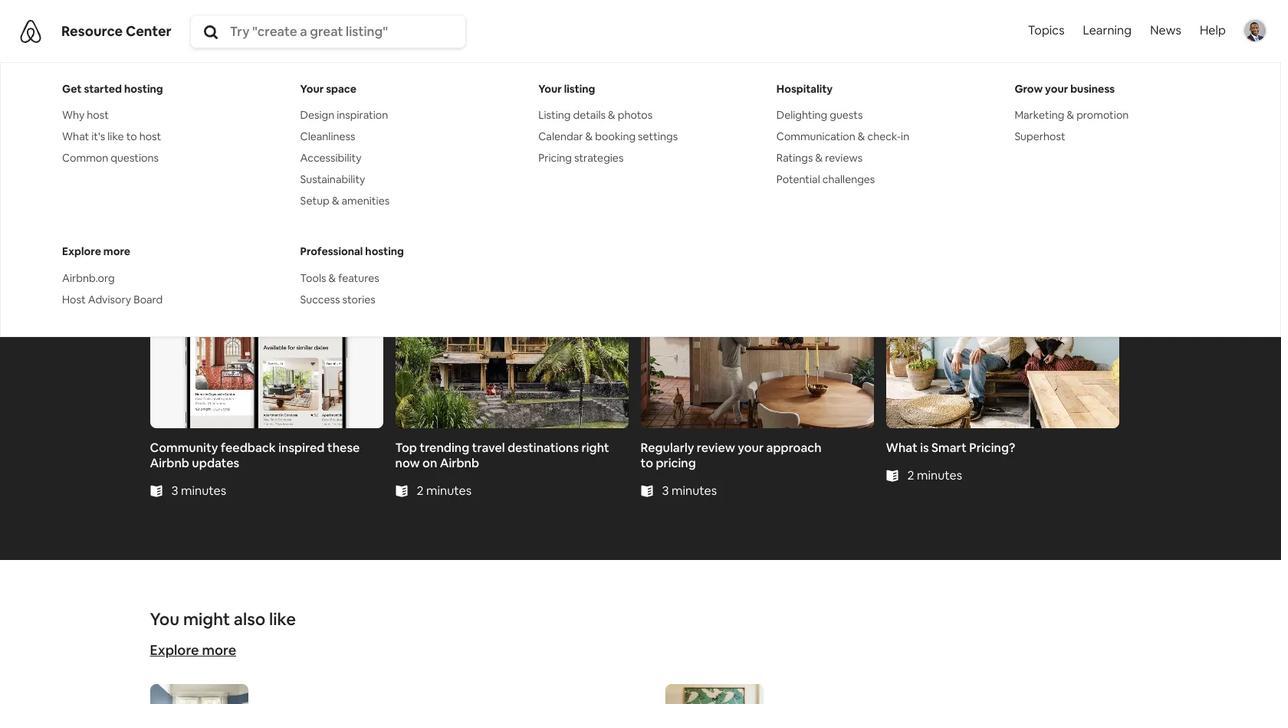 Task type: vqa. For each thing, say whether or not it's contained in the screenshot.
1 queen bed Nov 2 – 7 $165 $141 night
no



Task type: locate. For each thing, give the bounding box(es) containing it.
3 minutes down to pricing
[[662, 483, 717, 500]]

1 horizontal spatial 2 minutes
[[908, 468, 962, 484]]

minutes for trending
[[426, 483, 472, 500]]

0 horizontal spatial 3 minutes
[[171, 483, 226, 500]]

strategies
[[574, 151, 624, 165]]

explore up airbnb.org
[[62, 245, 101, 259]]

news
[[1150, 23, 1182, 39]]

two people sit on a balcony bench just outside large open windows near potted trees, a table, and a spiral staircase. image
[[886, 254, 1119, 429], [886, 254, 1119, 429]]

2 minutes for trending
[[417, 483, 472, 500]]

0 vertical spatial host
[[87, 108, 109, 122]]

& right tools at the left top of page
[[329, 271, 336, 285]]

1 horizontal spatial 3 minutes
[[662, 483, 717, 500]]

explore down you
[[150, 642, 199, 660]]

explore more down might
[[150, 642, 236, 660]]

topics
[[1028, 23, 1065, 39]]

cleanliness
[[300, 130, 355, 144]]

1 vertical spatial explore more
[[150, 642, 236, 660]]

side by side phone screens show listings available for the guest's original dates and for checking in a day earlier or later. image
[[150, 254, 383, 429], [150, 254, 383, 429]]

success
[[300, 293, 340, 306]]

what left is
[[886, 440, 918, 457]]

2
[[908, 468, 914, 484], [417, 483, 424, 500]]

3 down the airbnb updates
[[171, 483, 178, 500]]

1 horizontal spatial what
[[886, 440, 918, 457]]

minutes down on airbnb
[[426, 483, 472, 500]]

0 horizontal spatial hosting
[[124, 82, 163, 96]]

& inside tools & features 'link'
[[329, 271, 336, 285]]

inspired
[[278, 440, 325, 457]]

to right like at the left
[[126, 130, 137, 144]]

learning
[[1083, 23, 1132, 39]]

more
[[103, 245, 130, 259], [202, 642, 236, 660]]

& inside "setup & amenities" link
[[332, 194, 339, 208]]

& down grow your business
[[1067, 108, 1074, 122]]

common questions
[[62, 151, 159, 165]]

1 3 minutes from the left
[[171, 483, 226, 500]]

more down you might also like
[[202, 642, 236, 660]]

1 your from the left
[[300, 82, 324, 96]]

calendar
[[538, 130, 583, 144]]

2 your from the left
[[538, 82, 562, 96]]

0 horizontal spatial 2
[[417, 483, 424, 500]]

pricing strategies link
[[538, 151, 752, 166]]

0 horizontal spatial 3
[[171, 483, 178, 500]]

minutes down what is smart pricing?
[[917, 468, 962, 484]]

success stories link
[[300, 292, 514, 307]]

1 horizontal spatial to
[[248, 162, 268, 188]]

to left help
[[248, 162, 268, 188]]

more inside explore more link
[[103, 245, 130, 259]]

3 minutes for to pricing
[[662, 483, 717, 500]]

&
[[608, 108, 616, 122], [1067, 108, 1074, 122], [586, 130, 593, 144], [858, 130, 865, 144], [816, 151, 823, 165], [332, 194, 339, 208], [329, 271, 336, 285]]

0 horizontal spatial 2 minutes
[[417, 483, 472, 500]]

host up it's
[[87, 108, 109, 122]]

hosting up the 'why host' link
[[124, 82, 163, 96]]

design
[[300, 108, 335, 122]]

community
[[150, 440, 218, 457]]

1 horizontal spatial more
[[202, 642, 236, 660]]

minutes for review
[[672, 483, 717, 500]]

2 minutes down is
[[908, 468, 962, 484]]

3 minutes
[[171, 483, 226, 500], [662, 483, 717, 500]]

0 vertical spatial explore more link
[[62, 244, 276, 260]]

resource center link
[[61, 22, 172, 40]]

help link
[[1191, 0, 1235, 61]]

1 horizontal spatial your
[[738, 440, 764, 457]]

sustainability
[[300, 173, 365, 187]]

airbnb.org link
[[62, 270, 276, 286]]

2 minutes
[[908, 468, 962, 484], [417, 483, 472, 500]]

1 horizontal spatial explore more
[[150, 642, 236, 660]]

explore
[[62, 245, 101, 259], [150, 642, 199, 660]]

professional hosting link
[[300, 244, 514, 260]]

1 vertical spatial what
[[886, 440, 918, 457]]

2 horizontal spatial your
[[1045, 82, 1068, 96]]

2 minutes for is
[[908, 468, 962, 484]]

common questions link
[[62, 151, 276, 166]]

explore more link up airbnb.org link
[[62, 244, 276, 260]]

1 horizontal spatial explore
[[150, 642, 199, 660]]

calendar & booking settings link
[[538, 129, 752, 145]]

what
[[62, 130, 89, 144], [886, 440, 918, 457]]

2 down what is smart pricing?
[[908, 468, 914, 484]]

right
[[582, 440, 609, 457]]

your
[[1045, 82, 1068, 96], [325, 103, 416, 159], [738, 440, 764, 457]]

host
[[62, 293, 86, 306]]

become your best host resources to help you meet your goals
[[150, 103, 622, 188]]

2 3 minutes from the left
[[662, 483, 717, 500]]

grow
[[1015, 82, 1043, 96]]

1 3 from the left
[[171, 483, 178, 500]]

like
[[108, 130, 124, 144]]

1 horizontal spatial host
[[139, 130, 161, 144]]

1 horizontal spatial your
[[538, 82, 562, 96]]

0 horizontal spatial your
[[300, 82, 324, 96]]

0 horizontal spatial what
[[62, 130, 89, 144]]

explore more up airbnb.org
[[62, 245, 130, 259]]

0 horizontal spatial more
[[103, 245, 130, 259]]

your
[[300, 82, 324, 96], [538, 82, 562, 96]]

minutes down the airbnb updates
[[181, 483, 226, 500]]

in
[[901, 130, 910, 144]]

& for tools & features
[[329, 271, 336, 285]]

minutes down to pricing
[[672, 483, 717, 500]]

settings
[[638, 130, 678, 144]]

& inside communication & check-in link
[[858, 130, 865, 144]]

2 vertical spatial your
[[738, 440, 764, 457]]

your up "listing"
[[538, 82, 562, 96]]

advisory
[[88, 293, 131, 306]]

booking
[[595, 130, 636, 144]]

your for your listing
[[538, 82, 562, 96]]

0 vertical spatial explore more
[[62, 245, 130, 259]]

1 vertical spatial hosting
[[365, 245, 404, 259]]

2 down now
[[417, 483, 424, 500]]

explore more link down might
[[150, 642, 236, 660]]

now
[[395, 456, 420, 472]]

0 vertical spatial what
[[62, 130, 89, 144]]

promotion
[[1077, 108, 1129, 122]]

is
[[920, 440, 929, 457]]

space
[[326, 82, 357, 96]]

explore more link
[[62, 244, 276, 260], [150, 642, 236, 660]]

a person holding a mug and a cell phone walks past a dining table toward a bright window as another person looks on. image
[[641, 254, 874, 429], [641, 254, 874, 429]]

1 vertical spatial to
[[248, 162, 268, 188]]

& inside ratings & reviews link
[[816, 151, 823, 165]]

0 vertical spatial your
[[1045, 82, 1068, 96]]

accessibility
[[300, 151, 362, 165]]

hosting
[[124, 82, 163, 96], [365, 245, 404, 259]]

more up airbnb.org
[[103, 245, 130, 259]]

& down details
[[586, 130, 593, 144]]

what down 'why' on the left of the page
[[62, 130, 89, 144]]

host up questions
[[139, 130, 161, 144]]

tools & features
[[300, 271, 379, 285]]

1 vertical spatial explore more link
[[150, 642, 236, 660]]

get
[[62, 82, 82, 96]]

1 vertical spatial more
[[202, 642, 236, 660]]

& down communication
[[816, 151, 823, 165]]

what for what is smart pricing?
[[886, 440, 918, 457]]

& for setup & amenities
[[332, 194, 339, 208]]

started
[[84, 82, 122, 96]]

1 horizontal spatial 2
[[908, 468, 914, 484]]

top
[[395, 440, 417, 457]]

& right setup
[[332, 194, 339, 208]]

photos
[[618, 108, 653, 122]]

design inspiration link
[[300, 108, 514, 123]]

get started hosting link
[[62, 82, 276, 97]]

host advisory board
[[62, 293, 163, 306]]

0 vertical spatial more
[[103, 245, 130, 259]]

your inside "regularly review your approach to pricing"
[[738, 440, 764, 457]]

marketing & promotion link
[[1015, 108, 1228, 123]]

design inspiration
[[300, 108, 388, 122]]

review
[[697, 440, 735, 457]]

setup & amenities link
[[300, 194, 514, 209]]

0 vertical spatial explore
[[62, 245, 101, 259]]

help
[[1200, 23, 1226, 39]]

tools & features link
[[300, 270, 514, 286]]

minutes for is
[[917, 468, 962, 484]]

professional
[[300, 245, 363, 259]]

help
[[273, 162, 312, 188]]

0 horizontal spatial explore more
[[62, 245, 130, 259]]

& for communication & check-in
[[858, 130, 865, 144]]

3 minutes down the airbnb updates
[[171, 483, 226, 500]]

a painting of herons anchors a sunny room with bookshelves along one wall and a coffee table in the foreground. image
[[665, 685, 763, 705]]

1 vertical spatial explore
[[150, 642, 199, 660]]

2 3 from the left
[[662, 483, 669, 500]]

& left "check-"
[[858, 130, 865, 144]]

2 minutes down on airbnb
[[417, 483, 472, 500]]

you might also like
[[150, 609, 296, 631]]

three people sit on the front steps of a place listed on airbnb in bali facing large tropical trees and vegetation. image
[[395, 254, 628, 429], [395, 254, 628, 429]]

your up design
[[300, 82, 324, 96]]

destinations
[[508, 440, 579, 457]]

1 vertical spatial your
[[325, 103, 416, 159]]

why
[[62, 108, 85, 122]]

& inside calendar & booking settings link
[[586, 130, 593, 144]]

& up calendar & booking settings
[[608, 108, 616, 122]]

0 vertical spatial to
[[126, 130, 137, 144]]

check-
[[868, 130, 901, 144]]

center
[[126, 22, 172, 40]]

hosting up tools & features 'link'
[[365, 245, 404, 259]]

0 horizontal spatial your
[[325, 103, 416, 159]]

& inside "marketing & promotion" link
[[1067, 108, 1074, 122]]

approach
[[767, 440, 822, 457]]

challenges
[[823, 173, 875, 187]]

potential
[[777, 173, 820, 187]]

1 horizontal spatial 3
[[662, 483, 669, 500]]

0 vertical spatial hosting
[[124, 82, 163, 96]]

3 down to pricing
[[662, 483, 669, 500]]

your inside become your best host resources to help you meet your goals
[[325, 103, 416, 159]]

2 for top
[[417, 483, 424, 500]]



Task type: describe. For each thing, give the bounding box(es) containing it.
your space link
[[300, 82, 514, 97]]

host advisory board link
[[62, 292, 276, 307]]

ratings & reviews link
[[777, 151, 990, 166]]

communication & check-in
[[777, 130, 910, 144]]

marketing & promotion
[[1015, 108, 1129, 122]]

sustainability link
[[300, 172, 514, 187]]

why host
[[62, 108, 109, 122]]

& inside 'listing details & photos' link
[[608, 108, 616, 122]]

feedback
[[221, 440, 276, 457]]

resource center
[[61, 22, 172, 40]]

these
[[327, 440, 360, 457]]

3 for community feedback inspired these airbnb updates
[[171, 483, 178, 500]]

0 horizontal spatial explore
[[62, 245, 101, 259]]

features
[[338, 271, 379, 285]]

travel
[[472, 440, 505, 457]]

best host
[[425, 103, 622, 159]]

more for the top explore more link
[[103, 245, 130, 259]]

& for marketing & promotion
[[1067, 108, 1074, 122]]

you
[[150, 609, 180, 631]]

airbnb updates
[[150, 456, 239, 472]]

grow your business link
[[1015, 82, 1228, 97]]

more for the bottommost explore more link
[[202, 642, 236, 660]]

explore more for the top explore more link
[[62, 245, 130, 259]]

topics button
[[1025, 0, 1068, 65]]

meet
[[355, 162, 403, 188]]

minutes for feedback
[[181, 483, 226, 500]]

common
[[62, 151, 108, 165]]

listing
[[538, 108, 571, 122]]

delighting guests
[[777, 108, 863, 122]]

superhost
[[1015, 130, 1066, 144]]

why host link
[[62, 108, 276, 123]]

ben's account image
[[1245, 20, 1266, 42]]

what it's like to host link
[[62, 129, 276, 145]]

to inside become your best host resources to help you meet your goals
[[248, 162, 268, 188]]

accessibility link
[[300, 151, 514, 166]]

blue living room with fireplace in the corner. image
[[150, 685, 248, 705]]

communication
[[777, 130, 856, 144]]

ratings & reviews
[[777, 151, 863, 165]]

2 for what
[[908, 468, 914, 484]]

1 vertical spatial host
[[139, 130, 161, 144]]

0 horizontal spatial host
[[87, 108, 109, 122]]

your space
[[300, 82, 357, 96]]

grow your business
[[1015, 82, 1115, 96]]

resource
[[61, 22, 123, 40]]

communication & check-in link
[[777, 129, 990, 145]]

3 for regularly review your approach to pricing
[[662, 483, 669, 500]]

on airbnb
[[423, 456, 479, 472]]

community feedback inspired these airbnb updates
[[150, 440, 360, 472]]

what for what it's like to host
[[62, 130, 89, 144]]

setup
[[300, 194, 330, 208]]

news button
[[1141, 0, 1191, 61]]

professional hosting
[[300, 245, 404, 259]]

your listing link
[[538, 82, 752, 97]]

delighting
[[777, 108, 828, 122]]

potential challenges
[[777, 173, 875, 187]]

listing details & photos link
[[538, 108, 752, 123]]

0 horizontal spatial to
[[126, 130, 137, 144]]

your for grow
[[1045, 82, 1068, 96]]

Search text field
[[230, 23, 462, 40]]

1 horizontal spatial hosting
[[365, 245, 404, 259]]

delighting guests link
[[777, 108, 990, 123]]

listing details & photos
[[538, 108, 653, 122]]

might
[[183, 609, 230, 631]]

marketing
[[1015, 108, 1065, 122]]

pricing
[[538, 151, 572, 165]]

inspiration
[[337, 108, 388, 122]]

explore more for the bottommost explore more link
[[150, 642, 236, 660]]

regularly
[[641, 440, 694, 457]]

potential challenges link
[[777, 172, 990, 187]]

success stories
[[300, 293, 376, 306]]

ratings
[[777, 151, 813, 165]]

get started hosting
[[62, 82, 163, 96]]

your for become
[[325, 103, 416, 159]]

top trending travel destinations right now on airbnb
[[395, 440, 609, 472]]

your goals
[[408, 162, 502, 188]]

pricing strategies
[[538, 151, 624, 165]]

stories
[[342, 293, 376, 306]]

what it's like to host
[[62, 130, 161, 144]]

tools
[[300, 271, 326, 285]]

you
[[317, 162, 350, 188]]

3 minutes for airbnb updates
[[171, 483, 226, 500]]

reviews
[[825, 151, 863, 165]]

to pricing
[[641, 456, 696, 472]]

smart pricing?
[[932, 440, 1016, 457]]

your for your space
[[300, 82, 324, 96]]

& for ratings & reviews
[[816, 151, 823, 165]]

& for calendar & booking settings
[[586, 130, 593, 144]]

business
[[1071, 82, 1115, 96]]

hospitality link
[[777, 82, 990, 97]]

guests
[[830, 108, 863, 122]]

trending
[[420, 440, 469, 457]]

your listing
[[538, 82, 595, 96]]

calendar & booking settings
[[538, 130, 678, 144]]

amenities
[[342, 194, 390, 208]]

details
[[573, 108, 606, 122]]

become
[[150, 103, 316, 159]]



